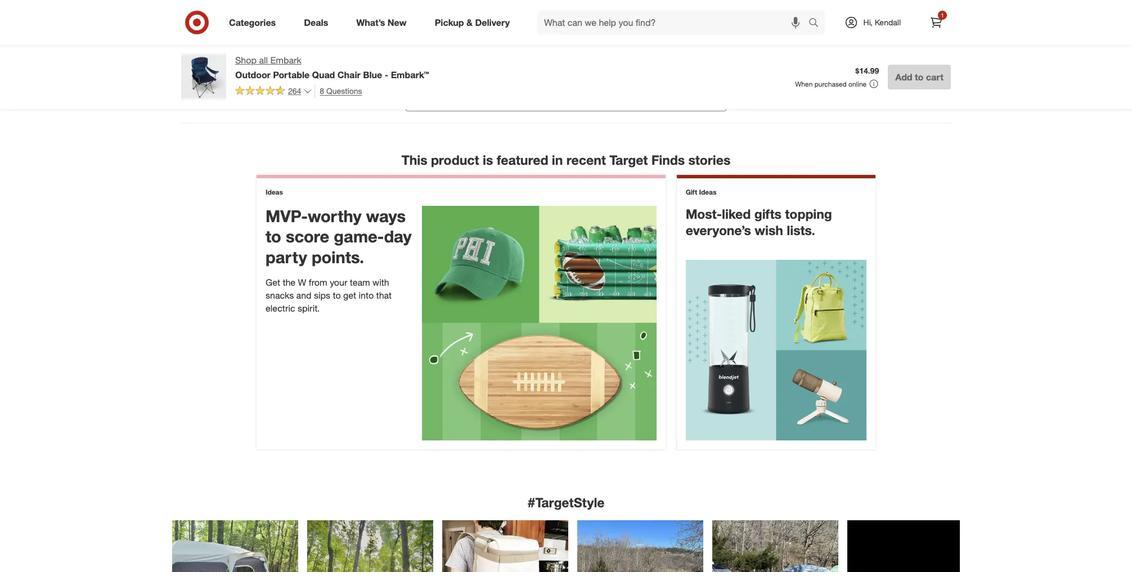 Task type: vqa. For each thing, say whether or not it's contained in the screenshot.
'Duplicate' button
no



Task type: locate. For each thing, give the bounding box(es) containing it.
user image by @sierra.adle image
[[307, 520, 433, 572]]

1 link
[[924, 10, 949, 35]]

what's new link
[[347, 10, 421, 35]]

to left the get
[[333, 290, 341, 301]]

ideas
[[266, 188, 283, 196], [699, 188, 717, 196]]

this product is featured in recent target finds stories
[[402, 152, 731, 168]]

questions
[[326, 86, 362, 96]]

kendall
[[875, 17, 901, 27]]

points.
[[312, 247, 364, 267]]

featured
[[497, 152, 548, 168]]

0 horizontal spatial ideas
[[266, 188, 283, 196]]

1 horizontal spatial user image by @laurbolt image
[[713, 520, 839, 572]]

0 horizontal spatial to
[[266, 226, 281, 247]]

party
[[266, 247, 307, 267]]

that
[[376, 290, 392, 301]]

image of outdoor portable quad chair blue - embark™ image
[[181, 54, 226, 99]]

game-
[[334, 226, 384, 247]]

your
[[330, 277, 347, 288]]

shop
[[235, 55, 257, 66]]

2 vertical spatial to
[[333, 290, 341, 301]]

purchased
[[815, 80, 847, 88]]

user image by @laurbolt image
[[577, 520, 703, 572], [713, 520, 839, 572], [848, 520, 974, 572]]

electric
[[266, 303, 295, 314]]

0 vertical spatial to
[[915, 71, 924, 83]]

1 ideas from the left
[[266, 188, 283, 196]]

1 horizontal spatial ideas
[[699, 188, 717, 196]]

and
[[296, 290, 312, 301]]

what's
[[356, 17, 385, 28]]

all
[[259, 55, 268, 66]]

deals link
[[294, 10, 342, 35]]

to right add
[[915, 71, 924, 83]]

ideas right gift
[[699, 188, 717, 196]]

target
[[610, 152, 648, 168]]

most-liked gifts topping everyone's wish lists. image
[[686, 260, 867, 441]]

delivery
[[475, 17, 510, 28]]

1 vertical spatial to
[[266, 226, 281, 247]]

2 horizontal spatial user image by @laurbolt image
[[848, 520, 974, 572]]

gifts
[[755, 206, 782, 222]]

w
[[298, 277, 306, 288]]

recent
[[567, 152, 606, 168]]

wish
[[755, 222, 783, 238]]

pickup & delivery
[[435, 17, 510, 28]]

in
[[552, 152, 563, 168]]

this
[[402, 152, 428, 168]]

add to cart
[[896, 71, 944, 83]]

pickup & delivery link
[[425, 10, 524, 35]]

user image by @more_adventures_await image
[[172, 520, 298, 572]]

worthy
[[308, 206, 362, 226]]

from
[[309, 277, 327, 288]]

8 questions link
[[315, 85, 362, 98]]

to up party
[[266, 226, 281, 247]]

stories
[[689, 152, 731, 168]]

search
[[803, 18, 830, 29]]

2 horizontal spatial to
[[915, 71, 924, 83]]

to
[[915, 71, 924, 83], [266, 226, 281, 247], [333, 290, 341, 301]]

when purchased online
[[795, 80, 867, 88]]

mvp-worthy ways to score game-day party points.
[[266, 206, 412, 267]]

the
[[283, 277, 296, 288]]

hi,
[[864, 17, 873, 27]]

add to cart button
[[888, 65, 951, 89]]

gift ideas
[[686, 188, 717, 196]]

mvp-worthy ways to score game-day party points. image
[[422, 206, 657, 441]]

1 user image by @laurbolt image from the left
[[577, 520, 703, 572]]

get the w from your team with snacks and sips to get into that electric spirit.
[[266, 277, 392, 314]]

ideas up mvp-
[[266, 188, 283, 196]]

categories
[[229, 17, 276, 28]]

team
[[350, 277, 370, 288]]

0 horizontal spatial user image by @laurbolt image
[[577, 520, 703, 572]]

to inside 'button'
[[915, 71, 924, 83]]

deals
[[304, 17, 328, 28]]

cart
[[926, 71, 944, 83]]

264
[[288, 86, 301, 96]]

categories link
[[219, 10, 290, 35]]

1 horizontal spatial to
[[333, 290, 341, 301]]

sips
[[314, 290, 330, 301]]

gift
[[686, 188, 697, 196]]

spirit.
[[298, 303, 320, 314]]



Task type: describe. For each thing, give the bounding box(es) containing it.
chair
[[338, 69, 361, 80]]

finds
[[652, 152, 685, 168]]

What can we help you find? suggestions appear below search field
[[537, 10, 811, 35]]

&
[[467, 17, 473, 28]]

quad
[[312, 69, 335, 80]]

get
[[266, 277, 280, 288]]

blue
[[363, 69, 382, 80]]

topping
[[785, 206, 832, 222]]

-
[[385, 69, 388, 80]]

add
[[896, 71, 913, 83]]

1
[[941, 12, 944, 19]]

everyone's
[[686, 222, 751, 238]]

mvp-
[[266, 206, 308, 226]]

to inside get the w from your team with snacks and sips to get into that electric spirit.
[[333, 290, 341, 301]]

search button
[[803, 10, 830, 37]]

8
[[320, 86, 324, 96]]

264 link
[[235, 85, 313, 99]]

most-
[[686, 206, 722, 222]]

2 ideas from the left
[[699, 188, 717, 196]]

ways
[[366, 206, 406, 226]]

8 questions
[[320, 86, 362, 96]]

to inside mvp-worthy ways to score game-day party points.
[[266, 226, 281, 247]]

online
[[849, 80, 867, 88]]

into
[[359, 290, 374, 301]]

new
[[388, 17, 407, 28]]

$14.99
[[856, 66, 879, 75]]

most-liked gifts topping everyone's wish lists.
[[686, 206, 832, 238]]

score
[[286, 226, 329, 247]]

get
[[343, 290, 356, 301]]

day
[[384, 226, 412, 247]]

3 user image by @laurbolt image from the left
[[848, 520, 974, 572]]

outdoor
[[235, 69, 271, 80]]

#targetstyle
[[528, 495, 605, 510]]

is
[[483, 152, 493, 168]]

portable
[[273, 69, 310, 80]]

embark
[[270, 55, 302, 66]]

lists.
[[787, 222, 815, 238]]

snacks
[[266, 290, 294, 301]]

product
[[431, 152, 479, 168]]

what's new
[[356, 17, 407, 28]]

embark™
[[391, 69, 429, 80]]

with
[[373, 277, 389, 288]]

shop all embark outdoor portable quad chair blue - embark™
[[235, 55, 429, 80]]

2 user image by @laurbolt image from the left
[[713, 520, 839, 572]]

pickup
[[435, 17, 464, 28]]

hi, kendall
[[864, 17, 901, 27]]

liked
[[722, 206, 751, 222]]

user image by @nattybynature207 image
[[442, 520, 568, 572]]

when
[[795, 80, 813, 88]]



